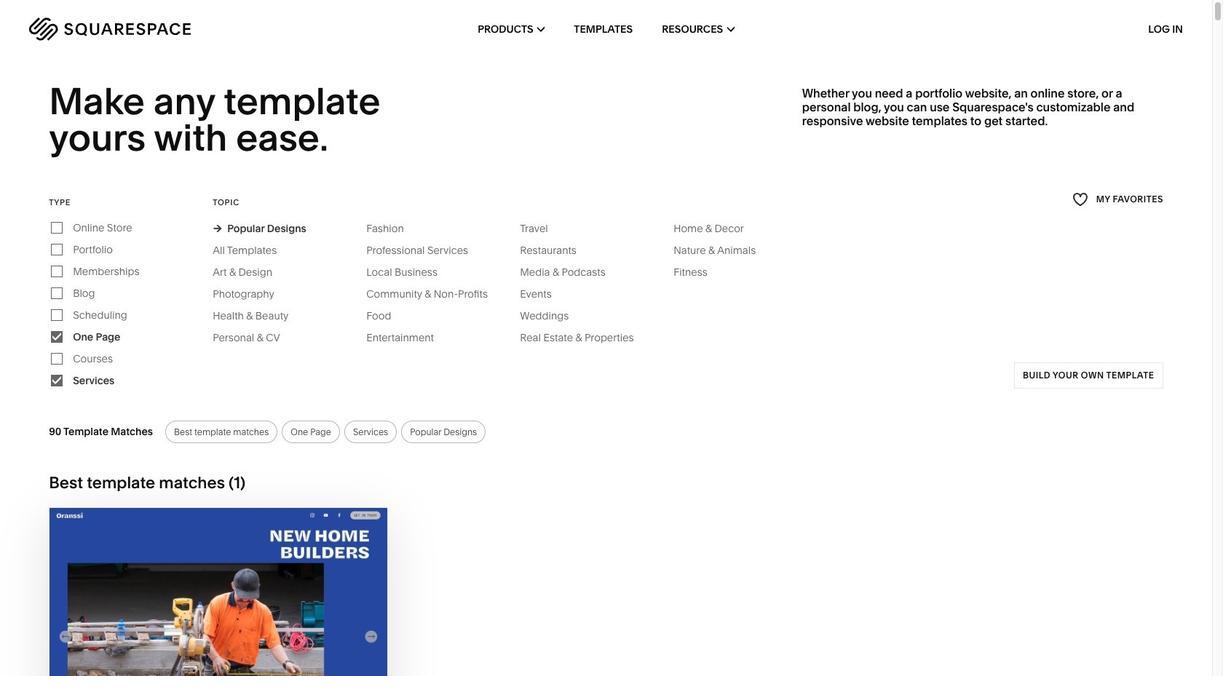 Task type: describe. For each thing, give the bounding box(es) containing it.
oranssi image
[[50, 508, 388, 676]]



Task type: vqa. For each thing, say whether or not it's contained in the screenshot.
With within "Member Areas provide the virtual clubhouse our community needs with weekly content, a virtual library and tools to guide new visitors and potential students into the community."
no



